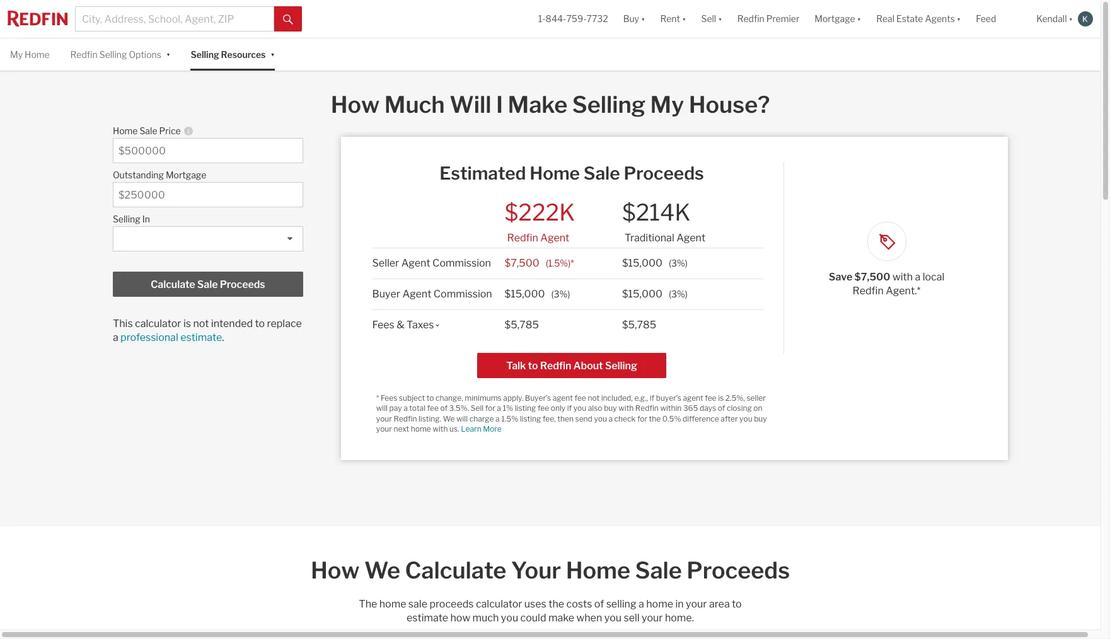 Task type: vqa. For each thing, say whether or not it's contained in the screenshot.
endorse
no



Task type: describe. For each thing, give the bounding box(es) containing it.
$7,500 (1.5%) *
[[505, 257, 574, 269]]

$15,000 (3%) for $15,000
[[622, 288, 688, 300]]

buyer's
[[656, 393, 681, 403]]

$15,000 for $15,000
[[622, 288, 662, 300]]

you up send
[[573, 404, 586, 413]]

0 vertical spatial fees
[[372, 319, 394, 331]]

City, Address, School, Agent, ZIP search field
[[75, 6, 274, 32]]

1 horizontal spatial for
[[637, 414, 647, 423]]

home inside * fees subject to change, minimums apply. buyer's agent fee not included, e.g., if buyer's agent fee is 2.5%, seller will pay a total fee of 3.5%. sell for a 1% listing fee only if you also buy with redfin within 365 days of closing on your redfin listing. we will charge a 1.5% listing fee, then send you a check for the 0.5% difference after you buy your next home with us.
[[411, 424, 431, 434]]

agent right seller
[[401, 257, 430, 269]]

(1.5%)
[[546, 258, 571, 268]]

us.
[[449, 424, 459, 434]]

1.5%
[[501, 414, 518, 423]]

0.5%
[[662, 414, 681, 423]]

your right the sell
[[642, 612, 663, 624]]

759-
[[566, 13, 587, 24]]

fee up the listing.
[[427, 404, 439, 413]]

selling inside selling resources ▾
[[191, 49, 219, 60]]

learn
[[461, 424, 481, 434]]

difference
[[683, 414, 719, 423]]

submit search image
[[283, 14, 293, 24]]

to inside * fees subject to change, minimums apply. buyer's agent fee not included, e.g., if buyer's agent fee is 2.5%, seller will pay a total fee of 3.5%. sell for a 1% listing fee only if you also buy with redfin within 365 days of closing on your redfin listing. we will charge a 1.5% listing fee, then send you a check for the 0.5% difference after you buy your next home with us.
[[427, 393, 434, 403]]

professional
[[120, 332, 178, 344]]

commission for seller agent commission
[[432, 257, 491, 269]]

3.5%.
[[449, 404, 469, 413]]

Home Sale Price text field
[[118, 145, 297, 157]]

redfin selling options ▾
[[70, 48, 170, 60]]

is inside * fees subject to change, minimums apply. buyer's agent fee not included, e.g., if buyer's agent fee is 2.5%, seller will pay a total fee of 3.5%. sell for a 1% listing fee only if you also buy with redfin within 365 days of closing on your redfin listing. we will charge a 1.5% listing fee, then send you a check for the 0.5% difference after you buy your next home with us.
[[718, 393, 724, 403]]

2 horizontal spatial home
[[646, 598, 673, 610]]

not inside * fees subject to change, minimums apply. buyer's agent fee not included, e.g., if buyer's agent fee is 2.5%, seller will pay a total fee of 3.5%. sell for a 1% listing fee only if you also buy with redfin within 365 days of closing on your redfin listing. we will charge a 1.5% listing fee, then send you a check for the 0.5% difference after you buy your next home with us.
[[588, 393, 600, 403]]

0 horizontal spatial buy
[[604, 404, 617, 413]]

much
[[384, 91, 445, 119]]

redfin inside redfin selling options ▾
[[70, 49, 97, 60]]

how much will i make selling my house?
[[331, 91, 770, 119]]

▾ right the rent
[[682, 13, 686, 24]]

agent inside $222k redfin agent
[[540, 232, 569, 244]]

Outstanding Mortgage text field
[[118, 189, 297, 201]]

redfin inside button
[[737, 13, 764, 24]]

agents
[[925, 13, 955, 24]]

on
[[753, 404, 762, 413]]

2 agent from the left
[[683, 393, 703, 403]]

real estate agents ▾ button
[[869, 0, 968, 38]]

to inside the this calculator is not intended to replace a
[[255, 318, 265, 330]]

2.5%,
[[725, 393, 745, 403]]

save $7,500
[[829, 271, 892, 283]]

mortgage ▾ button
[[807, 0, 869, 38]]

$15,000 (3%) for $7,500
[[622, 257, 688, 269]]

agent.*
[[886, 285, 921, 297]]

redfin up the next
[[394, 414, 417, 423]]

proceeds inside button
[[220, 279, 265, 291]]

▾ inside selling resources ▾
[[271, 48, 275, 59]]

apply.
[[503, 393, 523, 403]]

1 vertical spatial if
[[567, 404, 572, 413]]

0 vertical spatial $7,500
[[505, 257, 539, 269]]

will
[[450, 91, 491, 119]]

also
[[588, 404, 602, 413]]

sell inside * fees subject to change, minimums apply. buyer's agent fee not included, e.g., if buyer's agent fee is 2.5%, seller will pay a total fee of 3.5%. sell for a 1% listing fee only if you also buy with redfin within 365 days of closing on your redfin listing. we will charge a 1.5% listing fee, then send you a check for the 0.5% difference after you buy your next home with us.
[[471, 404, 484, 413]]

redfin inside button
[[540, 360, 571, 372]]

kendall
[[1037, 13, 1067, 24]]

sell ▾ button
[[694, 0, 730, 38]]

the home sale proceeds calculator uses the costs of selling a home in your area to estimate how much you could make when you sell your home.
[[359, 598, 742, 624]]

calculate inside button
[[151, 279, 195, 291]]

2 $5,785 from the left
[[622, 319, 656, 331]]

check
[[614, 414, 636, 423]]

area
[[709, 598, 730, 610]]

premier
[[766, 13, 799, 24]]

a inside with a local redfin agent.*
[[915, 271, 920, 283]]

uses
[[524, 598, 546, 610]]

$214k
[[622, 199, 691, 226]]

more
[[483, 424, 502, 434]]

this calculator is not intended to replace a
[[113, 318, 302, 344]]

next
[[394, 424, 409, 434]]

estimated home sale proceeds
[[439, 163, 704, 184]]

professional estimate link
[[120, 332, 222, 344]]

send
[[575, 414, 592, 423]]

selling in
[[113, 214, 150, 225]]

make
[[508, 91, 567, 119]]

selling resources ▾
[[191, 48, 275, 60]]

is inside the this calculator is not intended to replace a
[[183, 318, 191, 330]]

after
[[721, 414, 738, 423]]

estate
[[896, 13, 923, 24]]

redfin premier
[[737, 13, 799, 24]]

home.
[[665, 612, 694, 624]]

resources
[[221, 49, 266, 60]]

real
[[876, 13, 894, 24]]

included,
[[601, 393, 633, 403]]

buyer's
[[525, 393, 551, 403]]

$214k traditional agent
[[622, 199, 705, 244]]

local
[[923, 271, 944, 283]]

of inside the home sale proceeds calculator uses the costs of selling a home in your area to estimate how much you could make when you sell your home.
[[594, 598, 604, 610]]

rent ▾
[[660, 13, 686, 24]]

0 horizontal spatial of
[[440, 404, 448, 413]]

talk to redfin about selling button
[[477, 353, 666, 378]]

redfin inside $222k redfin agent
[[507, 232, 538, 244]]

$15,000 for $7,500
[[622, 257, 662, 269]]

professional estimate .
[[120, 332, 224, 344]]

you down selling
[[604, 612, 622, 624]]

* fees subject to change, minimums apply. buyer's agent fee not included, e.g., if buyer's agent fee is 2.5%, seller will pay a total fee of 3.5%. sell for a 1% listing fee only if you also buy with redfin within 365 days of closing on your redfin listing. we will charge a 1.5% listing fee, then send you a check for the 0.5% difference after you buy your next home with us.
[[376, 393, 767, 434]]

only
[[551, 404, 566, 413]]

redfin selling options link
[[70, 38, 161, 71]]

seller
[[747, 393, 766, 403]]

0 horizontal spatial my
[[10, 49, 23, 60]]

calculator inside the this calculator is not intended to replace a
[[135, 318, 181, 330]]

sell inside dropdown button
[[701, 13, 716, 24]]

sell
[[624, 612, 640, 624]]

1-844-759-7732
[[538, 13, 608, 24]]

2 horizontal spatial of
[[718, 404, 725, 413]]

days
[[700, 404, 716, 413]]

you down closing
[[739, 414, 752, 423]]

* inside * fees subject to change, minimums apply. buyer's agent fee not included, e.g., if buyer's agent fee is 2.5%, seller will pay a total fee of 3.5%. sell for a 1% listing fee only if you also buy with redfin within 365 days of closing on your redfin listing. we will charge a 1.5% listing fee, then send you a check for the 0.5% difference after you buy your next home with us.
[[376, 393, 379, 403]]

subject
[[399, 393, 425, 403]]

e.g.,
[[634, 393, 648, 403]]

feed button
[[968, 0, 1029, 38]]

your left the next
[[376, 424, 392, 434]]

▾ left real at the top
[[857, 13, 861, 24]]

mortgage ▾
[[815, 13, 861, 24]]

intended
[[211, 318, 253, 330]]

sell ▾
[[701, 13, 722, 24]]

365
[[683, 404, 698, 413]]

▾ left user photo
[[1069, 13, 1073, 24]]

0 vertical spatial will
[[376, 404, 388, 413]]

1 horizontal spatial $7,500
[[854, 271, 890, 283]]

your down pay
[[376, 414, 392, 423]]

with a local redfin agent.*
[[853, 271, 944, 297]]

1 vertical spatial we
[[364, 556, 400, 584]]

mortgage inside dropdown button
[[815, 13, 855, 24]]

redfin inside with a local redfin agent.*
[[853, 285, 884, 297]]

fee up send
[[575, 393, 586, 403]]



Task type: locate. For each thing, give the bounding box(es) containing it.
1 horizontal spatial sell
[[701, 13, 716, 24]]

agent up (1.5%)
[[540, 232, 569, 244]]

how for how much will i make selling my house?
[[331, 91, 380, 119]]

1 vertical spatial not
[[588, 393, 600, 403]]

outstanding
[[113, 170, 164, 180]]

0 horizontal spatial home
[[379, 598, 406, 610]]

the inside * fees subject to change, minimums apply. buyer's agent fee not included, e.g., if buyer's agent fee is 2.5%, seller will pay a total fee of 3.5%. sell for a 1% listing fee only if you also buy with redfin within 365 days of closing on your redfin listing. we will charge a 1.5% listing fee, then send you a check for the 0.5% difference after you buy your next home with us.
[[649, 414, 661, 423]]

0 vertical spatial proceeds
[[624, 163, 704, 184]]

1 vertical spatial $7,500
[[854, 271, 890, 283]]

$7,500 left (1.5%)
[[505, 257, 539, 269]]

(3%)
[[669, 258, 688, 268], [551, 289, 570, 299], [669, 289, 688, 299]]

0 vertical spatial sell
[[701, 13, 716, 24]]

0 horizontal spatial calculator
[[135, 318, 181, 330]]

to right the subject
[[427, 393, 434, 403]]

the up make
[[549, 598, 564, 610]]

a left local at the right top
[[915, 271, 920, 283]]

1 vertical spatial for
[[637, 414, 647, 423]]

1 horizontal spatial mortgage
[[815, 13, 855, 24]]

$7,500
[[505, 257, 539, 269], [854, 271, 890, 283]]

how we calculate your home sale proceeds
[[311, 556, 790, 584]]

844-
[[546, 13, 566, 24]]

the left 0.5% on the bottom right of the page
[[649, 414, 661, 423]]

rent
[[660, 13, 680, 24]]

much
[[473, 612, 499, 624]]

0 vertical spatial is
[[183, 318, 191, 330]]

1 horizontal spatial my
[[650, 91, 684, 119]]

home left 'in'
[[646, 598, 673, 610]]

user photo image
[[1078, 11, 1093, 26]]

$7,500 right save
[[854, 271, 890, 283]]

outstanding mortgage element
[[113, 163, 297, 182]]

1 horizontal spatial calculator
[[476, 598, 522, 610]]

&
[[397, 319, 404, 331]]

for
[[485, 404, 495, 413], [637, 414, 647, 423]]

sale
[[140, 126, 157, 136], [584, 163, 620, 184], [197, 279, 218, 291], [635, 556, 682, 584]]

0 horizontal spatial not
[[193, 318, 209, 330]]

0 vertical spatial with
[[892, 271, 913, 283]]

how left much
[[331, 91, 380, 119]]

house?
[[689, 91, 770, 119]]

for down minimums
[[485, 404, 495, 413]]

sell
[[701, 13, 716, 24], [471, 404, 484, 413]]

proceeds up intended
[[220, 279, 265, 291]]

▾ right buy
[[641, 13, 645, 24]]

0 vertical spatial not
[[193, 318, 209, 330]]

home right the the
[[379, 598, 406, 610]]

a left the check
[[609, 414, 613, 423]]

will down 3.5%.
[[456, 414, 468, 423]]

calculate sale proceeds button
[[113, 272, 303, 297]]

calculator
[[135, 318, 181, 330], [476, 598, 522, 610]]

this
[[113, 318, 133, 330]]

1 vertical spatial is
[[718, 393, 724, 403]]

how for how we calculate your home sale proceeds
[[311, 556, 360, 584]]

1 vertical spatial the
[[549, 598, 564, 610]]

not up also
[[588, 393, 600, 403]]

1 horizontal spatial home
[[411, 424, 431, 434]]

1 vertical spatial fees
[[381, 393, 397, 403]]

home down the listing.
[[411, 424, 431, 434]]

will left pay
[[376, 404, 388, 413]]

0 vertical spatial for
[[485, 404, 495, 413]]

1 vertical spatial will
[[456, 414, 468, 423]]

buy ▾ button
[[623, 0, 645, 38]]

then
[[557, 414, 574, 423]]

agent up only
[[553, 393, 573, 403]]

1 vertical spatial mortgage
[[166, 170, 206, 180]]

1 horizontal spatial not
[[588, 393, 600, 403]]

* left the subject
[[376, 393, 379, 403]]

buyer agent commission
[[372, 288, 492, 300]]

sale
[[408, 598, 427, 610]]

calculator up professional
[[135, 318, 181, 330]]

talk
[[506, 360, 526, 372]]

1 horizontal spatial of
[[594, 598, 604, 610]]

with up agent.*
[[892, 271, 913, 283]]

1 horizontal spatial is
[[718, 393, 724, 403]]

in
[[142, 214, 150, 225]]

* inside $7,500 (1.5%) *
[[571, 258, 574, 268]]

2 vertical spatial proceeds
[[687, 556, 790, 584]]

1 vertical spatial listing
[[520, 414, 541, 423]]

a inside the this calculator is not intended to replace a
[[113, 332, 118, 344]]

selling inside button
[[605, 360, 637, 372]]

you down also
[[594, 414, 607, 423]]

▾
[[641, 13, 645, 24], [682, 13, 686, 24], [718, 13, 722, 24], [857, 13, 861, 24], [957, 13, 961, 24], [1069, 13, 1073, 24], [166, 48, 170, 59], [271, 48, 275, 59]]

a up more
[[495, 414, 500, 423]]

we
[[443, 414, 455, 423], [364, 556, 400, 584]]

estimated
[[439, 163, 526, 184]]

agent inside $214k traditional agent
[[676, 232, 705, 244]]

charge
[[469, 414, 494, 423]]

1 vertical spatial sell
[[471, 404, 484, 413]]

to inside button
[[528, 360, 538, 372]]

▾ inside redfin selling options ▾
[[166, 48, 170, 59]]

0 horizontal spatial is
[[183, 318, 191, 330]]

selling inside redfin selling options ▾
[[99, 49, 127, 60]]

you
[[573, 404, 586, 413], [594, 414, 607, 423], [739, 414, 752, 423], [501, 612, 518, 624], [604, 612, 622, 624]]

fees left &
[[372, 319, 394, 331]]

if up then
[[567, 404, 572, 413]]

1 horizontal spatial we
[[443, 414, 455, 423]]

1 vertical spatial calculator
[[476, 598, 522, 610]]

0 vertical spatial how
[[331, 91, 380, 119]]

proceeds up area
[[687, 556, 790, 584]]

my
[[10, 49, 23, 60], [650, 91, 684, 119]]

a up the sell
[[639, 598, 644, 610]]

buy
[[623, 13, 639, 24]]

1 vertical spatial estimate
[[407, 612, 448, 624]]

redfin left about
[[540, 360, 571, 372]]

0 horizontal spatial mortgage
[[166, 170, 206, 180]]

kendall ▾
[[1037, 13, 1073, 24]]

within
[[660, 404, 682, 413]]

taxes
[[407, 319, 434, 331]]

0 horizontal spatial estimate
[[180, 332, 222, 344]]

1 horizontal spatial buy
[[754, 414, 767, 423]]

to
[[255, 318, 265, 330], [528, 360, 538, 372], [427, 393, 434, 403], [732, 598, 742, 610]]

the
[[359, 598, 377, 610]]

to left replace
[[255, 318, 265, 330]]

1 vertical spatial *
[[376, 393, 379, 403]]

1 vertical spatial how
[[311, 556, 360, 584]]

calculate up proceeds
[[405, 556, 506, 584]]

0 vertical spatial listing
[[515, 404, 536, 413]]

1 $5,785 from the left
[[505, 319, 539, 331]]

agent
[[553, 393, 573, 403], [683, 393, 703, 403]]

home
[[25, 49, 50, 60], [113, 126, 138, 136], [530, 163, 580, 184], [566, 556, 630, 584]]

calculate up professional estimate .
[[151, 279, 195, 291]]

mortgage
[[815, 13, 855, 24], [166, 170, 206, 180]]

rent ▾ button
[[653, 0, 694, 38]]

1 horizontal spatial agent
[[683, 393, 703, 403]]

agent up 365
[[683, 393, 703, 403]]

a right pay
[[404, 404, 408, 413]]

$15,000 (3%)
[[622, 257, 688, 269], [505, 288, 570, 300], [622, 288, 688, 300]]

redfin down e.g.,
[[635, 404, 659, 413]]

1 horizontal spatial the
[[649, 414, 661, 423]]

0 horizontal spatial if
[[567, 404, 572, 413]]

fee,
[[543, 414, 556, 423]]

0 vertical spatial we
[[443, 414, 455, 423]]

calculate sale proceeds
[[151, 279, 265, 291]]

when
[[576, 612, 602, 624]]

the inside the home sale proceeds calculator uses the costs of selling a home in your area to estimate how much you could make when you sell your home.
[[549, 598, 564, 610]]

redfin down save $7,500
[[853, 285, 884, 297]]

0 horizontal spatial for
[[485, 404, 495, 413]]

▾ right resources
[[271, 48, 275, 59]]

$222k
[[505, 199, 575, 226]]

0 horizontal spatial agent
[[553, 393, 573, 403]]

commission down seller agent commission
[[434, 288, 492, 300]]

selling in element
[[113, 208, 297, 226]]

estimate inside the home sale proceeds calculator uses the costs of selling a home in your area to estimate how much you could make when you sell your home.
[[407, 612, 448, 624]]

learn more
[[461, 424, 502, 434]]

sell up 'charge'
[[471, 404, 484, 413]]

we up the the
[[364, 556, 400, 584]]

with left us.
[[433, 424, 448, 434]]

1 horizontal spatial will
[[456, 414, 468, 423]]

to right talk
[[528, 360, 538, 372]]

of up when
[[594, 598, 604, 610]]

0 vertical spatial buy
[[604, 404, 617, 413]]

is left 2.5%,
[[718, 393, 724, 403]]

real estate agents ▾
[[876, 13, 961, 24]]

not inside the this calculator is not intended to replace a
[[193, 318, 209, 330]]

feed
[[976, 13, 996, 24]]

with inside with a local redfin agent.*
[[892, 271, 913, 283]]

listing left fee,
[[520, 414, 541, 423]]

▾ right the rent ▾
[[718, 13, 722, 24]]

my home link
[[10, 38, 50, 71]]

1 vertical spatial commission
[[434, 288, 492, 300]]

how up the the
[[311, 556, 360, 584]]

to inside the home sale proceeds calculator uses the costs of selling a home in your area to estimate how much you could make when you sell your home.
[[732, 598, 742, 610]]

the
[[649, 414, 661, 423], [549, 598, 564, 610]]

0 vertical spatial the
[[649, 414, 661, 423]]

save
[[829, 271, 852, 283]]

0 vertical spatial *
[[571, 258, 574, 268]]

listing down apply.
[[515, 404, 536, 413]]

seller
[[372, 257, 399, 269]]

1 vertical spatial proceeds
[[220, 279, 265, 291]]

closing
[[727, 404, 752, 413]]

redfin up $7,500 (1.5%) *
[[507, 232, 538, 244]]

estimate down intended
[[180, 332, 222, 344]]

pay
[[389, 404, 402, 413]]

(3%) for $7,500
[[669, 258, 688, 268]]

you left could
[[501, 612, 518, 624]]

selling
[[606, 598, 636, 610]]

1 agent from the left
[[553, 393, 573, 403]]

0 vertical spatial commission
[[432, 257, 491, 269]]

proceeds up the $214k
[[624, 163, 704, 184]]

1 vertical spatial calculate
[[405, 556, 506, 584]]

1-
[[538, 13, 546, 24]]

seller agent commission
[[372, 257, 491, 269]]

traditional
[[625, 232, 674, 244]]

1 vertical spatial with
[[618, 404, 634, 413]]

a left 1%
[[497, 404, 501, 413]]

sale inside button
[[197, 279, 218, 291]]

a
[[915, 271, 920, 283], [113, 332, 118, 344], [404, 404, 408, 413], [497, 404, 501, 413], [495, 414, 500, 423], [609, 414, 613, 423], [639, 598, 644, 610]]

1 horizontal spatial with
[[618, 404, 634, 413]]

0 vertical spatial estimate
[[180, 332, 222, 344]]

how
[[331, 91, 380, 119], [311, 556, 360, 584]]

0 vertical spatial calculator
[[135, 318, 181, 330]]

agent right traditional
[[676, 232, 705, 244]]

commission
[[432, 257, 491, 269], [434, 288, 492, 300]]

agent right the buyer
[[402, 288, 431, 300]]

0 horizontal spatial the
[[549, 598, 564, 610]]

my home
[[10, 49, 50, 60]]

selling resources link
[[191, 38, 266, 71]]

1 horizontal spatial calculate
[[405, 556, 506, 584]]

proceeds
[[430, 598, 474, 610]]

redfin right my home
[[70, 49, 97, 60]]

0 vertical spatial my
[[10, 49, 23, 60]]

with up the check
[[618, 404, 634, 413]]

if right e.g.,
[[650, 393, 654, 403]]

price
[[159, 126, 181, 136]]

outstanding mortgage
[[113, 170, 206, 180]]

.
[[222, 332, 224, 344]]

7732
[[587, 13, 608, 24]]

a inside the home sale proceeds calculator uses the costs of selling a home in your area to estimate how much you could make when you sell your home.
[[639, 598, 644, 610]]

0 vertical spatial if
[[650, 393, 654, 403]]

0 horizontal spatial $5,785
[[505, 319, 539, 331]]

buy down the on
[[754, 414, 767, 423]]

mortgage left real at the top
[[815, 13, 855, 24]]

▾ right options
[[166, 48, 170, 59]]

2 vertical spatial with
[[433, 424, 448, 434]]

(3%) for $15,000
[[669, 289, 688, 299]]

estimate down sale at the bottom
[[407, 612, 448, 624]]

1 vertical spatial buy
[[754, 414, 767, 423]]

for right the check
[[637, 414, 647, 423]]

0 vertical spatial calculate
[[151, 279, 195, 291]]

sell ▾ button
[[701, 0, 722, 38]]

not left intended
[[193, 318, 209, 330]]

change,
[[436, 393, 463, 403]]

2 horizontal spatial with
[[892, 271, 913, 283]]

calculator up much
[[476, 598, 522, 610]]

0 horizontal spatial will
[[376, 404, 388, 413]]

1 horizontal spatial if
[[650, 393, 654, 403]]

we inside * fees subject to change, minimums apply. buyer's agent fee not included, e.g., if buyer's agent fee is 2.5%, seller will pay a total fee of 3.5%. sell for a 1% listing fee only if you also buy with redfin within 365 days of closing on your redfin listing. we will charge a 1.5% listing fee, then send you a check for the 0.5% difference after you buy your next home with us.
[[443, 414, 455, 423]]

of down 'change,'
[[440, 404, 448, 413]]

0 horizontal spatial we
[[364, 556, 400, 584]]

could
[[520, 612, 546, 624]]

sell right the rent ▾
[[701, 13, 716, 24]]

we up us.
[[443, 414, 455, 423]]

buyer
[[372, 288, 400, 300]]

0 horizontal spatial $7,500
[[505, 257, 539, 269]]

of up after on the bottom of page
[[718, 404, 725, 413]]

mortgage up the outstanding mortgage text box
[[166, 170, 206, 180]]

fees
[[372, 319, 394, 331], [381, 393, 397, 403]]

* down $222k redfin agent
[[571, 258, 574, 268]]

buy down included,
[[604, 404, 617, 413]]

commission up buyer agent commission
[[432, 257, 491, 269]]

fee down buyer's
[[538, 404, 549, 413]]

0 horizontal spatial sell
[[471, 404, 484, 413]]

fees inside * fees subject to change, minimums apply. buyer's agent fee not included, e.g., if buyer's agent fee is 2.5%, seller will pay a total fee of 3.5%. sell for a 1% listing fee only if you also buy with redfin within 365 days of closing on your redfin listing. we will charge a 1.5% listing fee, then send you a check for the 0.5% difference after you buy your next home with us.
[[381, 393, 397, 403]]

$5,785
[[505, 319, 539, 331], [622, 319, 656, 331]]

to right area
[[732, 598, 742, 610]]

of
[[440, 404, 448, 413], [718, 404, 725, 413], [594, 598, 604, 610]]

1 horizontal spatial $5,785
[[622, 319, 656, 331]]

your right 'in'
[[686, 598, 707, 610]]

fee up days
[[705, 393, 716, 403]]

redfin left "premier"
[[737, 13, 764, 24]]

calculator inside the home sale proceeds calculator uses the costs of selling a home in your area to estimate how much you could make when you sell your home.
[[476, 598, 522, 610]]

learn more link
[[461, 424, 502, 434]]

1 horizontal spatial *
[[571, 258, 574, 268]]

talk to redfin about selling
[[506, 360, 637, 372]]

fees up pay
[[381, 393, 397, 403]]

1 vertical spatial my
[[650, 91, 684, 119]]

calculate
[[151, 279, 195, 291], [405, 556, 506, 584]]

with
[[892, 271, 913, 283], [618, 404, 634, 413], [433, 424, 448, 434]]

total
[[409, 404, 426, 413]]

0 horizontal spatial *
[[376, 393, 379, 403]]

buy ▾ button
[[616, 0, 653, 38]]

is up professional estimate .
[[183, 318, 191, 330]]

about
[[573, 360, 603, 372]]

1 horizontal spatial estimate
[[407, 612, 448, 624]]

▾ right agents
[[957, 13, 961, 24]]

commission for buyer agent commission
[[434, 288, 492, 300]]

a down the this
[[113, 332, 118, 344]]

0 horizontal spatial calculate
[[151, 279, 195, 291]]

home
[[411, 424, 431, 434], [379, 598, 406, 610], [646, 598, 673, 610]]

0 horizontal spatial with
[[433, 424, 448, 434]]

0 vertical spatial mortgage
[[815, 13, 855, 24]]



